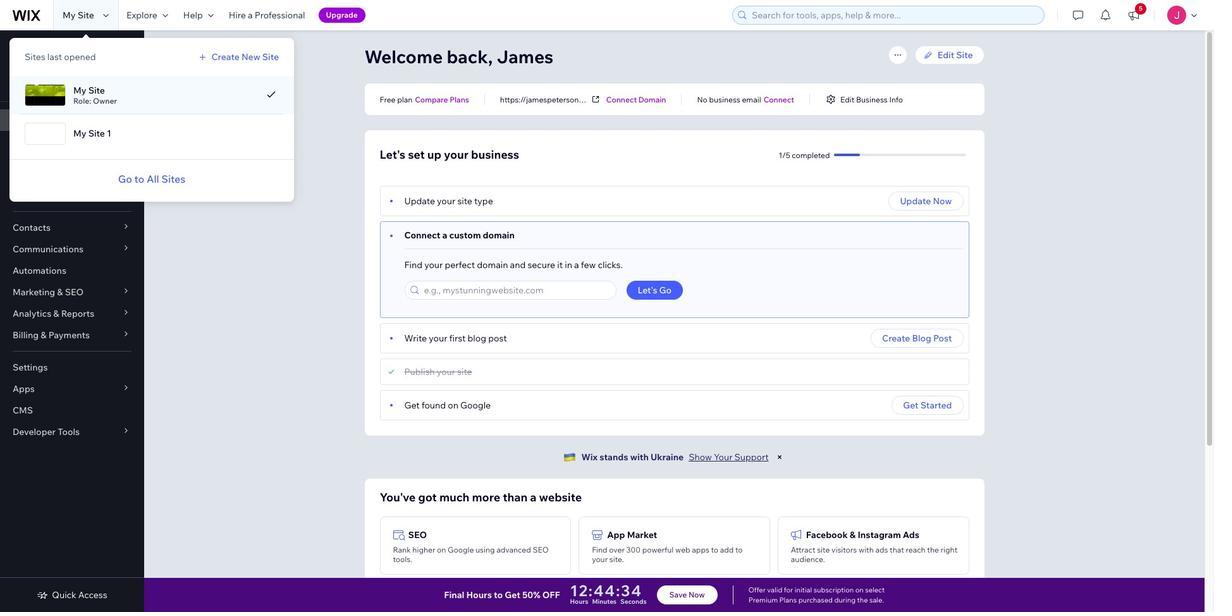 Task type: locate. For each thing, give the bounding box(es) containing it.
edit inside button
[[841, 95, 855, 104]]

1 horizontal spatial set
[[408, 147, 425, 162]]

publish
[[405, 366, 435, 378]]

0 vertical spatial domain
[[483, 230, 515, 241]]

sites last opened
[[25, 51, 96, 63]]

your right last
[[63, 41, 82, 53]]

0 horizontal spatial let's set up your business
[[13, 41, 82, 65]]

1 vertical spatial google
[[448, 545, 474, 555]]

connect a custom domain
[[405, 230, 515, 241]]

owner inside button
[[427, 595, 455, 607]]

on for found
[[448, 400, 459, 411]]

0 vertical spatial wix
[[582, 452, 598, 463]]

apps
[[692, 545, 710, 555]]

1 horizontal spatial owner
[[427, 595, 455, 607]]

1 horizontal spatial completed
[[792, 150, 830, 160]]

on
[[448, 400, 459, 411], [437, 545, 446, 555], [856, 586, 864, 595]]

1 vertical spatial find
[[592, 545, 608, 555]]

to left all
[[135, 173, 144, 185]]

set left opened on the left top of the page
[[35, 41, 48, 53]]

2 horizontal spatial on
[[856, 586, 864, 595]]

with inside attract site visitors with ads that reach the right audience.
[[859, 545, 874, 555]]

create left blog
[[883, 333, 911, 344]]

help button
[[176, 0, 221, 30]]

&
[[57, 287, 63, 298], [53, 308, 59, 319], [41, 330, 47, 341], [850, 530, 856, 541]]

sites left last
[[25, 51, 45, 63]]

0 horizontal spatial edit
[[841, 95, 855, 104]]

contacts
[[13, 222, 51, 233]]

initial
[[795, 586, 812, 595]]

0 horizontal spatial create
[[212, 51, 240, 63]]

with down facebook & instagram ads
[[859, 545, 874, 555]]

1 vertical spatial 1/5
[[779, 150, 791, 160]]

0 horizontal spatial ads
[[641, 595, 657, 607]]

0 horizontal spatial hours
[[467, 590, 492, 601]]

2 vertical spatial my
[[73, 128, 86, 139]]

now
[[933, 195, 952, 207], [689, 590, 705, 600]]

find your perfect domain and secure it in a few clicks.
[[405, 259, 623, 271]]

seo down automations link
[[65, 287, 84, 298]]

go
[[118, 173, 132, 185], [660, 285, 672, 296]]

that
[[890, 545, 905, 555]]

google inside rank higher on google using advanced seo tools.
[[448, 545, 474, 555]]

1 vertical spatial ads
[[641, 595, 657, 607]]

go inside button
[[660, 285, 672, 296]]

0 vertical spatial create
[[212, 51, 240, 63]]

my left 1
[[73, 128, 86, 139]]

0 horizontal spatial wix
[[408, 595, 425, 607]]

domain for custom
[[483, 230, 515, 241]]

e.g., mystunningwebsite.com field
[[420, 282, 612, 299]]

site
[[78, 9, 94, 21], [957, 49, 973, 61], [262, 51, 279, 63], [88, 84, 105, 96], [88, 128, 105, 139]]

0 horizontal spatial sites
[[25, 51, 45, 63]]

1 vertical spatial set
[[408, 147, 425, 162]]

0 horizontal spatial 1/5 completed
[[13, 81, 64, 90]]

domain for perfect
[[477, 259, 508, 271]]

inbox button
[[778, 583, 970, 612]]

1/5 up setup
[[13, 81, 24, 90]]

0 vertical spatial 1/5 completed
[[13, 81, 64, 90]]

0 vertical spatial completed
[[26, 81, 64, 90]]

1 horizontal spatial create
[[883, 333, 911, 344]]

purchased
[[799, 596, 833, 605]]

attract
[[791, 545, 816, 555]]

a left custom on the top of the page
[[443, 230, 448, 241]]

1/5 completed down last
[[13, 81, 64, 90]]

show your support button
[[689, 452, 769, 463]]

plans
[[450, 95, 469, 104], [780, 596, 797, 605]]

2 horizontal spatial let's
[[638, 285, 658, 296]]

no business email connect
[[698, 95, 795, 104]]

1 horizontal spatial connect
[[607, 95, 637, 104]]

up left opened on the left top of the page
[[50, 41, 61, 53]]

1 horizontal spatial hours
[[570, 598, 589, 606]]

1/5 down connect link
[[779, 150, 791, 160]]

1 vertical spatial seo
[[408, 530, 427, 541]]

up up update your site type
[[428, 147, 442, 162]]

1 horizontal spatial seo
[[408, 530, 427, 541]]

2 vertical spatial seo
[[533, 545, 549, 555]]

connect left custom on the top of the page
[[405, 230, 441, 241]]

business up type
[[471, 147, 520, 162]]

find over 300 powerful web apps to add to your site.
[[592, 545, 743, 564]]

find left over
[[592, 545, 608, 555]]

business left opened on the left top of the page
[[13, 54, 50, 65]]

a right in
[[574, 259, 579, 271]]

now for update now
[[933, 195, 952, 207]]

1 horizontal spatial with
[[859, 545, 874, 555]]

connect left domain
[[607, 95, 637, 104]]

0 horizontal spatial now
[[689, 590, 705, 600]]

site inside attract site visitors with ads that reach the right audience.
[[818, 545, 830, 555]]

0 vertical spatial sites
[[25, 51, 45, 63]]

0 vertical spatial ads
[[903, 530, 920, 541]]

1 vertical spatial go
[[660, 285, 672, 296]]

wix
[[582, 452, 598, 463], [408, 595, 425, 607]]

0 vertical spatial edit
[[938, 49, 955, 61]]

hours inside 12:44:34 hours minutes seconds
[[570, 598, 589, 606]]

domain up find your perfect domain and secure it in a few clicks.
[[483, 230, 515, 241]]

0 vertical spatial plans
[[450, 95, 469, 104]]

plans down the for
[[780, 596, 797, 605]]

site left type
[[458, 195, 473, 207]]

started
[[921, 400, 952, 411]]

1 vertical spatial create
[[883, 333, 911, 344]]

type
[[474, 195, 493, 207]]

set inside let's set up your business
[[35, 41, 48, 53]]

with
[[631, 452, 649, 463], [859, 545, 874, 555]]

with right 'stands'
[[631, 452, 649, 463]]

& left reports
[[53, 308, 59, 319]]

right
[[941, 545, 958, 555]]

create inside 'create blog post' button
[[883, 333, 911, 344]]

site down facebook on the bottom right of page
[[818, 545, 830, 555]]

get left found on the left bottom of the page
[[405, 400, 420, 411]]

1 horizontal spatial go
[[660, 285, 672, 296]]

get left "started"
[[904, 400, 919, 411]]

0 horizontal spatial set
[[35, 41, 48, 53]]

business
[[13, 54, 50, 65], [710, 95, 741, 104], [471, 147, 520, 162]]

2 vertical spatial let's
[[638, 285, 658, 296]]

1 vertical spatial let's set up your business
[[380, 147, 520, 162]]

sites right all
[[162, 173, 186, 185]]

tools.
[[393, 555, 413, 564]]

sidebar element
[[0, 30, 144, 612]]

update inside button
[[901, 195, 931, 207]]

get left 50%
[[505, 590, 521, 601]]

get for get started
[[904, 400, 919, 411]]

wix for wix owner app
[[408, 595, 425, 607]]

1 vertical spatial sites
[[162, 173, 186, 185]]

let's inside let's set up your business
[[13, 41, 33, 53]]

0 vertical spatial my
[[63, 9, 76, 21]]

1 horizontal spatial up
[[428, 147, 442, 162]]

completed inside 'sidebar' element
[[26, 81, 64, 90]]

set
[[35, 41, 48, 53], [408, 147, 425, 162]]

publish your site
[[405, 366, 472, 378]]

google for found
[[461, 400, 491, 411]]

& for marketing
[[57, 287, 63, 298]]

over
[[609, 545, 625, 555]]

5
[[1139, 4, 1143, 13]]

1/5 completed inside 'sidebar' element
[[13, 81, 64, 90]]

let's
[[13, 41, 33, 53], [380, 147, 406, 162], [638, 285, 658, 296]]

market
[[627, 530, 657, 541]]

hours right final
[[467, 590, 492, 601]]

0 horizontal spatial 1/5
[[13, 81, 24, 90]]

the left sale.
[[858, 596, 868, 605]]

1/5 completed
[[13, 81, 64, 90], [779, 150, 830, 160]]

last
[[47, 51, 62, 63]]

in
[[565, 259, 572, 271]]

on left select
[[856, 586, 864, 595]]

james
[[497, 46, 554, 68]]

1 horizontal spatial let's set up your business
[[380, 147, 520, 162]]

& inside popup button
[[41, 330, 47, 341]]

app market
[[607, 530, 657, 541]]

contacts button
[[0, 217, 144, 239]]

1 vertical spatial 1/5 completed
[[779, 150, 830, 160]]

& up visitors at the bottom right
[[850, 530, 856, 541]]

0 vertical spatial business
[[13, 54, 50, 65]]

create left the new
[[212, 51, 240, 63]]

1 vertical spatial edit
[[841, 95, 855, 104]]

get inside get started button
[[904, 400, 919, 411]]

0 vertical spatial with
[[631, 452, 649, 463]]

300
[[627, 545, 641, 555]]

0 horizontal spatial update
[[405, 195, 435, 207]]

higher
[[413, 545, 436, 555]]

compare plans link
[[415, 94, 469, 105]]

my up sites last opened
[[63, 9, 76, 21]]

0 vertical spatial on
[[448, 400, 459, 411]]

to inside 'go to all sites' link
[[135, 173, 144, 185]]

find for find over 300 powerful web apps to add to your site.
[[592, 545, 608, 555]]

1 horizontal spatial wix
[[582, 452, 598, 463]]

wix left 'stands'
[[582, 452, 598, 463]]

access
[[78, 590, 107, 601]]

2 horizontal spatial get
[[904, 400, 919, 411]]

seo right advanced
[[533, 545, 549, 555]]

1/5 completed down connect link
[[779, 150, 830, 160]]

https://jamespeterson1902.wixsite.com/my-site link
[[500, 94, 668, 107]]

connect right 'email'
[[764, 95, 795, 104]]

& right billing
[[41, 330, 47, 341]]

1 vertical spatial with
[[859, 545, 874, 555]]

0 vertical spatial the
[[928, 545, 939, 555]]

1 vertical spatial on
[[437, 545, 446, 555]]

0 vertical spatial 1/5
[[13, 81, 24, 90]]

business right no
[[710, 95, 741, 104]]

1 vertical spatial let's
[[380, 147, 406, 162]]

1 vertical spatial plans
[[780, 596, 797, 605]]

on for higher
[[437, 545, 446, 555]]

site for edit site
[[957, 49, 973, 61]]

0 horizontal spatial seo
[[65, 287, 84, 298]]

let's set up your business inside 'sidebar' element
[[13, 41, 82, 65]]

app
[[607, 530, 625, 541]]

seo
[[65, 287, 84, 298], [408, 530, 427, 541], [533, 545, 549, 555]]

wix owner app button
[[380, 583, 571, 612]]

your left the perfect
[[425, 259, 443, 271]]

the inside attract site visitors with ads that reach the right audience.
[[928, 545, 939, 555]]

0 vertical spatial set
[[35, 41, 48, 53]]

0 vertical spatial owner
[[93, 96, 117, 105]]

1 vertical spatial up
[[428, 147, 442, 162]]

0 horizontal spatial find
[[405, 259, 423, 271]]

hours for 12:44:34
[[570, 598, 589, 606]]

wix stands with ukraine show your support
[[582, 452, 769, 463]]

a right 'hire'
[[248, 9, 253, 21]]

0 horizontal spatial owner
[[93, 96, 117, 105]]

0 horizontal spatial the
[[858, 596, 868, 605]]

0 horizontal spatial on
[[437, 545, 446, 555]]

back,
[[447, 46, 493, 68]]

0 horizontal spatial with
[[631, 452, 649, 463]]

seo up higher at the bottom of page
[[408, 530, 427, 541]]

sites
[[25, 51, 45, 63], [162, 173, 186, 185]]

find inside find over 300 powerful web apps to add to your site.
[[592, 545, 608, 555]]

1 horizontal spatial edit
[[938, 49, 955, 61]]

set down free plan compare plans
[[408, 147, 425, 162]]

1 vertical spatial domain
[[477, 259, 508, 271]]

home link
[[0, 131, 144, 152]]

find left the perfect
[[405, 259, 423, 271]]

your left site.
[[592, 555, 608, 564]]

edit business info button
[[826, 94, 903, 105]]

& for analytics
[[53, 308, 59, 319]]

2 vertical spatial google
[[607, 595, 639, 607]]

1 vertical spatial business
[[710, 95, 741, 104]]

owner
[[93, 96, 117, 105], [427, 595, 455, 607]]

my for my site
[[63, 9, 76, 21]]

0 horizontal spatial go
[[118, 173, 132, 185]]

1 horizontal spatial sites
[[162, 173, 186, 185]]

the left right
[[928, 545, 939, 555]]

apps
[[13, 383, 35, 395]]

premium
[[749, 596, 778, 605]]

1 horizontal spatial now
[[933, 195, 952, 207]]

let's set up your business down my site
[[13, 41, 82, 65]]

visitors
[[832, 545, 857, 555]]

1 update from the left
[[405, 195, 435, 207]]

stands
[[600, 452, 629, 463]]

hours left minutes
[[570, 598, 589, 606]]

on inside rank higher on google using advanced seo tools.
[[437, 545, 446, 555]]

0 horizontal spatial connect
[[405, 230, 441, 241]]

edit business info
[[841, 95, 903, 104]]

0 horizontal spatial get
[[405, 400, 420, 411]]

1 horizontal spatial ads
[[903, 530, 920, 541]]

0 vertical spatial go
[[118, 173, 132, 185]]

hire a professional link
[[221, 0, 313, 30]]

offer valid for initial subscription on select premium plans purchased during the sale.
[[749, 586, 885, 605]]

on right found on the left bottom of the page
[[448, 400, 459, 411]]

2 horizontal spatial business
[[710, 95, 741, 104]]

domain
[[483, 230, 515, 241], [477, 259, 508, 271]]

1 vertical spatial now
[[689, 590, 705, 600]]

1 vertical spatial my
[[73, 84, 86, 96]]

now for save now
[[689, 590, 705, 600]]

1 horizontal spatial update
[[901, 195, 931, 207]]

1 vertical spatial owner
[[427, 595, 455, 607]]

plans right 'compare'
[[450, 95, 469, 104]]

get
[[405, 400, 420, 411], [904, 400, 919, 411], [505, 590, 521, 601]]

to
[[135, 173, 144, 185], [711, 545, 719, 555], [736, 545, 743, 555], [494, 590, 503, 601]]

0 vertical spatial now
[[933, 195, 952, 207]]

my up setup link
[[73, 84, 86, 96]]

quick access
[[52, 590, 107, 601]]

let's set up your business up update your site type
[[380, 147, 520, 162]]

site left no
[[655, 95, 668, 104]]

0 horizontal spatial completed
[[26, 81, 64, 90]]

owner right role: in the top left of the page
[[93, 96, 117, 105]]

to right add
[[736, 545, 743, 555]]

0 horizontal spatial business
[[13, 54, 50, 65]]

get started
[[904, 400, 952, 411]]

domain left and at the left of page
[[477, 259, 508, 271]]

my inside "my site role: owner"
[[73, 84, 86, 96]]

let's inside button
[[638, 285, 658, 296]]

1 vertical spatial the
[[858, 596, 868, 605]]

0 vertical spatial find
[[405, 259, 423, 271]]

0 vertical spatial seo
[[65, 287, 84, 298]]

ads left "save"
[[641, 595, 657, 607]]

0 vertical spatial let's
[[13, 41, 33, 53]]

ads up reach
[[903, 530, 920, 541]]

on right higher at the bottom of page
[[437, 545, 446, 555]]

your up connect a custom domain
[[437, 195, 456, 207]]

2 update from the left
[[901, 195, 931, 207]]

create for create new site
[[212, 51, 240, 63]]

0 horizontal spatial let's
[[13, 41, 33, 53]]

first
[[450, 333, 466, 344]]

the
[[928, 545, 939, 555], [858, 596, 868, 605]]

hire a professional
[[229, 9, 305, 21]]

owner left app
[[427, 595, 455, 607]]

it
[[558, 259, 563, 271]]

my site 1
[[73, 128, 111, 139]]

your inside let's set up your business
[[63, 41, 82, 53]]

site inside "my site role: owner"
[[88, 84, 105, 96]]

ads
[[903, 530, 920, 541], [641, 595, 657, 607]]

wix left final
[[408, 595, 425, 607]]

2 vertical spatial business
[[471, 147, 520, 162]]

role:
[[73, 96, 91, 105]]

wix inside button
[[408, 595, 425, 607]]

& up analytics & reports
[[57, 287, 63, 298]]



Task type: describe. For each thing, give the bounding box(es) containing it.
seconds
[[621, 598, 647, 606]]

advanced
[[497, 545, 531, 555]]

get found on google
[[405, 400, 491, 411]]

welcome back, james
[[365, 46, 554, 68]]

edit site link
[[915, 46, 985, 65]]

0 horizontal spatial plans
[[450, 95, 469, 104]]

found
[[422, 400, 446, 411]]

connect domain
[[607, 95, 666, 104]]

connect link
[[764, 94, 795, 105]]

settings
[[13, 362, 48, 373]]

welcome
[[365, 46, 443, 68]]

tools
[[58, 426, 80, 438]]

a right than
[[530, 490, 537, 505]]

business inside let's set up your business
[[13, 54, 50, 65]]

opened
[[64, 51, 96, 63]]

the inside offer valid for initial subscription on select premium plans purchased during the sale.
[[858, 596, 868, 605]]

write your first blog post
[[405, 333, 507, 344]]

compare
[[415, 95, 448, 104]]

rank
[[393, 545, 411, 555]]

my for my site role: owner
[[73, 84, 86, 96]]

google ads button
[[579, 583, 770, 612]]

home
[[13, 136, 38, 147]]

automations link
[[0, 260, 144, 282]]

you've
[[380, 490, 416, 505]]

show
[[689, 452, 712, 463]]

wix for wix stands with ukraine show your support
[[582, 452, 598, 463]]

google inside button
[[607, 595, 639, 607]]

save now button
[[657, 586, 718, 605]]

seo inside dropdown button
[[65, 287, 84, 298]]

create blog post button
[[871, 329, 964, 348]]

rank higher on google using advanced seo tools.
[[393, 545, 549, 564]]

app
[[457, 595, 473, 607]]

google ads
[[607, 595, 657, 607]]

2 horizontal spatial connect
[[764, 95, 795, 104]]

create new site button
[[196, 51, 279, 63]]

reach
[[906, 545, 926, 555]]

all
[[147, 173, 159, 185]]

inbox
[[807, 595, 830, 607]]

ads inside google ads button
[[641, 595, 657, 607]]

minutes
[[592, 598, 617, 606]]

my for my site 1
[[73, 128, 86, 139]]

post
[[489, 333, 507, 344]]

info
[[890, 95, 903, 104]]

site for my site 1
[[88, 128, 105, 139]]

get for get found on google
[[405, 400, 420, 411]]

save now
[[670, 590, 705, 600]]

plans inside offer valid for initial subscription on select premium plans purchased during the sale.
[[780, 596, 797, 605]]

free plan compare plans
[[380, 95, 469, 104]]

1 horizontal spatial get
[[505, 590, 521, 601]]

update for update now
[[901, 195, 931, 207]]

your inside find over 300 powerful web apps to add to your site.
[[592, 555, 608, 564]]

1 horizontal spatial business
[[471, 147, 520, 162]]

find for find your perfect domain and secure it in a few clicks.
[[405, 259, 423, 271]]

setup
[[13, 115, 38, 126]]

marketing & seo
[[13, 287, 84, 298]]

developer tools button
[[0, 421, 144, 443]]

ukraine
[[651, 452, 684, 463]]

communications button
[[0, 239, 144, 260]]

no
[[698, 95, 708, 104]]

your right publish
[[437, 366, 455, 378]]

marketing
[[13, 287, 55, 298]]

seo inside rank higher on google using advanced seo tools.
[[533, 545, 549, 555]]

on inside offer valid for initial subscription on select premium plans purchased during the sale.
[[856, 586, 864, 595]]

1/5 inside 'sidebar' element
[[13, 81, 24, 90]]

to left add
[[711, 545, 719, 555]]

upgrade
[[326, 10, 358, 20]]

12:44:34 hours minutes seconds
[[570, 581, 647, 606]]

go to all sites
[[118, 173, 186, 185]]

and
[[510, 259, 526, 271]]

my site role: owner
[[73, 84, 117, 105]]

powerful
[[643, 545, 674, 555]]

offer
[[749, 586, 766, 595]]

connect for connect domain
[[607, 95, 637, 104]]

edit for edit site
[[938, 49, 955, 61]]

payments
[[48, 330, 90, 341]]

1 vertical spatial completed
[[792, 150, 830, 160]]

secure
[[528, 259, 556, 271]]

https://jamespeterson1902.wixsite.com/my-
[[500, 95, 655, 104]]

new
[[242, 51, 260, 63]]

audience.
[[791, 555, 825, 564]]

business
[[857, 95, 888, 104]]

https://jamespeterson1902.wixsite.com/my-site
[[500, 95, 668, 104]]

than
[[503, 490, 528, 505]]

& for facebook
[[850, 530, 856, 541]]

select
[[866, 586, 885, 595]]

your up update your site type
[[444, 147, 469, 162]]

go to all sites link
[[118, 171, 186, 187]]

edit for edit business info
[[841, 95, 855, 104]]

analytics & reports
[[13, 308, 94, 319]]

got
[[418, 490, 437, 505]]

setup link
[[0, 109, 144, 131]]

update now
[[901, 195, 952, 207]]

reports
[[61, 308, 94, 319]]

site for my site role: owner
[[88, 84, 105, 96]]

using
[[476, 545, 495, 555]]

your left first
[[429, 333, 448, 344]]

sale.
[[870, 596, 884, 605]]

hours for final
[[467, 590, 492, 601]]

post
[[934, 333, 952, 344]]

site.
[[610, 555, 624, 564]]

valid
[[768, 586, 783, 595]]

& for billing
[[41, 330, 47, 341]]

save
[[670, 590, 687, 600]]

marketing & seo button
[[0, 282, 144, 303]]

a inside hire a professional link
[[248, 9, 253, 21]]

communications
[[13, 244, 84, 255]]

site down first
[[457, 366, 472, 378]]

my site
[[63, 9, 94, 21]]

connect for connect a custom domain
[[405, 230, 441, 241]]

explore
[[126, 9, 157, 21]]

edit site
[[938, 49, 973, 61]]

final
[[444, 590, 465, 601]]

for
[[784, 586, 794, 595]]

wix owner app
[[408, 595, 473, 607]]

perfect
[[445, 259, 475, 271]]

Search for tools, apps, help & more... field
[[748, 6, 1041, 24]]

owner inside "my site role: owner"
[[93, 96, 117, 105]]

update for update your site type
[[405, 195, 435, 207]]

during
[[835, 596, 856, 605]]

automations
[[13, 265, 66, 276]]

domain
[[639, 95, 666, 104]]

google for higher
[[448, 545, 474, 555]]

add
[[720, 545, 734, 555]]

let's go
[[638, 285, 672, 296]]

up inside let's set up your business
[[50, 41, 61, 53]]

ads
[[876, 545, 889, 555]]

create for create blog post
[[883, 333, 911, 344]]

create new site
[[212, 51, 279, 63]]

site for my site
[[78, 9, 94, 21]]

to left 50%
[[494, 590, 503, 601]]



Task type: vqa. For each thing, say whether or not it's contained in the screenshot.
Country/State
no



